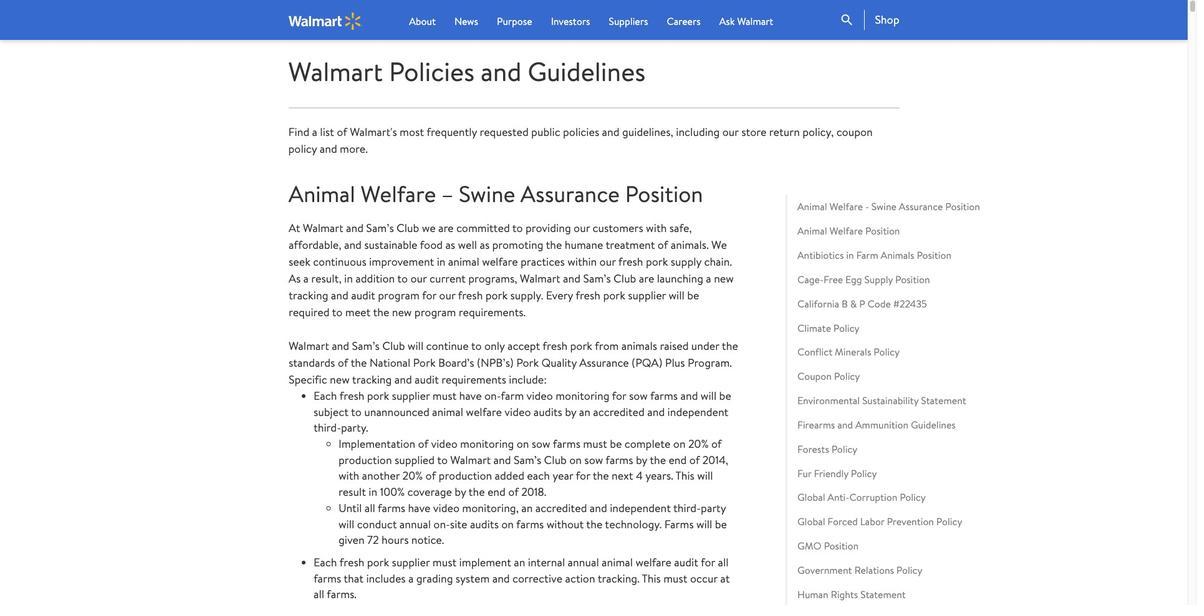Task type: locate. For each thing, give the bounding box(es) containing it.
every
[[546, 288, 573, 303]]

&
[[851, 297, 857, 310]]

-
[[866, 200, 870, 214]]

0 horizontal spatial with
[[339, 468, 359, 484]]

2 vertical spatial welfare
[[636, 555, 672, 570]]

audit inside the at walmart and sam's club we are committed to providing our customers with safe, affordable, and sustainable food as well as promoting the humane treatment of animals. we seek continuous improvement in animal welfare practices within our fresh pork supply chain. as a result, in addition to our current programs, walmart and sam's club are launching a new tracking and audit program for our fresh pork supply. every fresh pork supplier will be required to meet the new program requirements.
[[351, 288, 375, 303]]

farms up farms.
[[314, 571, 341, 586]]

on- up notice.
[[434, 516, 450, 532]]

welfare
[[482, 254, 518, 269], [466, 404, 502, 420], [636, 555, 672, 570]]

0 vertical spatial tracking
[[289, 288, 328, 303]]

sam's
[[366, 220, 394, 236], [584, 271, 611, 286], [352, 338, 380, 354], [514, 452, 542, 468]]

animals.
[[671, 237, 709, 253]]

1 horizontal spatial audit
[[415, 372, 439, 387]]

1 vertical spatial global
[[798, 515, 826, 529]]

1 horizontal spatial on-
[[485, 388, 501, 404]]

food
[[420, 237, 443, 253]]

0 vertical spatial this
[[676, 468, 695, 484]]

each up subject
[[314, 388, 337, 404]]

as
[[446, 237, 455, 253], [480, 237, 490, 253]]

party
[[701, 500, 726, 516]]

with
[[646, 220, 667, 236], [339, 468, 359, 484]]

another
[[362, 468, 400, 484]]

improvement
[[369, 254, 434, 269]]

0 vertical spatial 20%
[[689, 436, 709, 452]]

government relations policy link
[[786, 558, 1021, 583]]

of down the added
[[509, 484, 519, 500]]

1 vertical spatial end
[[488, 484, 506, 500]]

video
[[527, 388, 553, 404], [505, 404, 531, 420], [431, 436, 458, 452], [433, 500, 460, 516]]

animal for animal welfare - swine assurance position
[[798, 200, 828, 214]]

2 vertical spatial animal
[[602, 555, 633, 570]]

animal welfare position link
[[786, 219, 1021, 243]]

welfare for –
[[361, 179, 436, 210]]

given
[[339, 532, 365, 548]]

with up the result
[[339, 468, 359, 484]]

audit up 'meet' on the left of page
[[351, 288, 375, 303]]

0 horizontal spatial pork
[[413, 355, 436, 370]]

2 horizontal spatial new
[[714, 271, 734, 286]]

animal
[[289, 179, 356, 210], [798, 200, 828, 214], [798, 224, 828, 238]]

0 horizontal spatial statement
[[861, 588, 906, 601]]

of left 2014,
[[690, 452, 700, 468]]

monitoring up the added
[[460, 436, 514, 452]]

each up farms.
[[314, 555, 337, 570]]

third-
[[314, 420, 341, 436], [674, 500, 701, 516]]

animal up the tracking.
[[602, 555, 633, 570]]

1 vertical spatial third-
[[674, 500, 701, 516]]

1 vertical spatial supplier
[[392, 388, 430, 404]]

2 vertical spatial an
[[514, 555, 526, 570]]

statement down relations
[[861, 588, 906, 601]]

0 horizontal spatial all
[[314, 587, 324, 602]]

production
[[339, 452, 392, 468], [439, 468, 492, 484]]

1 vertical spatial statement
[[861, 588, 906, 601]]

news button
[[455, 14, 479, 29]]

0 horizontal spatial guidelines
[[528, 53, 646, 90]]

0 vertical spatial audit
[[351, 288, 375, 303]]

about button
[[409, 14, 436, 29]]

animal inside walmart and sam's club will continue to only accept fresh pork from animals raised under the standards of the national pork board's (npb's) pork quality assurance (pqa) plus program. specific new tracking and audit requirements include: each fresh pork supplier must have on-farm video monitoring for sow farms and will be subject to unannounced animal welfare video audits by an accredited and independent third-party. implementation of video monitoring on sow farms must be complete on 20% of production supplied to walmart and sam's club on sow farms by the end of 2014, with another 20% of production added each year for the next 4 years. this will result in 100% coverage by the end of 2018. until all farms have video monitoring, an accredited and independent third-party will conduct annual on-site audits on farms without the technology. farms will be given 72 hours notice.
[[432, 404, 464, 420]]

sustainability
[[863, 394, 919, 407]]

and
[[481, 53, 522, 90], [602, 124, 620, 140], [320, 141, 337, 157], [346, 220, 364, 236], [344, 237, 362, 253], [563, 271, 581, 286], [331, 288, 349, 303], [332, 338, 349, 354], [395, 372, 412, 387], [681, 388, 698, 404], [648, 404, 665, 420], [838, 418, 853, 432], [494, 452, 511, 468], [590, 500, 607, 516], [493, 571, 510, 586]]

0 vertical spatial annual
[[400, 516, 431, 532]]

1 horizontal spatial end
[[669, 452, 687, 468]]

with inside the at walmart and sam's club we are committed to providing our customers with safe, affordable, and sustainable food as well as promoting the humane treatment of animals. we seek continuous improvement in animal welfare practices within our fresh pork supply chain. as a result, in addition to our current programs, walmart and sam's club are launching a new tracking and audit program for our fresh pork supply. every fresh pork supplier will be required to meet the new program requirements.
[[646, 220, 667, 236]]

production up coverage
[[439, 468, 492, 484]]

1 vertical spatial with
[[339, 468, 359, 484]]

swine for –
[[459, 179, 516, 210]]

1 horizontal spatial new
[[392, 304, 412, 320]]

swine
[[459, 179, 516, 210], [872, 200, 897, 214]]

farm
[[857, 248, 879, 262]]

club left we
[[397, 220, 419, 236]]

statement for human rights statement
[[861, 588, 906, 601]]

seek
[[289, 254, 311, 269]]

home image
[[289, 12, 363, 30]]

accept
[[508, 338, 540, 354]]

be left complete
[[610, 436, 622, 452]]

monitoring
[[556, 388, 610, 404], [460, 436, 514, 452]]

0 horizontal spatial production
[[339, 452, 392, 468]]

0 horizontal spatial are
[[439, 220, 454, 236]]

1 as from the left
[[446, 237, 455, 253]]

animal inside animal welfare - swine assurance position link
[[798, 200, 828, 214]]

each fresh pork supplier must implement an internal annual animal welfare audit for all farms that includes a grading system and corrective action tracking. this must occur at all farms.
[[314, 555, 730, 602]]

fresh up that
[[340, 555, 365, 570]]

animal up antibiotics
[[798, 224, 828, 238]]

farms
[[651, 388, 678, 404], [553, 436, 581, 452], [606, 452, 634, 468], [378, 500, 406, 516], [517, 516, 544, 532], [314, 571, 341, 586]]

on
[[517, 436, 529, 452], [674, 436, 686, 452], [570, 452, 582, 468], [502, 516, 514, 532]]

b
[[842, 297, 848, 310]]

2 vertical spatial supplier
[[392, 555, 430, 570]]

0 horizontal spatial tracking
[[289, 288, 328, 303]]

the up monitoring,
[[469, 484, 485, 500]]

antibiotics in farm animals position
[[798, 248, 952, 262]]

global for global forced labor prevention policy
[[798, 515, 826, 529]]

new down chain.
[[714, 271, 734, 286]]

government
[[798, 563, 852, 577]]

1 pork from the left
[[413, 355, 436, 370]]

1 vertical spatial guidelines
[[911, 418, 956, 432]]

0 vertical spatial independent
[[668, 404, 729, 420]]

are right we
[[439, 220, 454, 236]]

corruption
[[850, 491, 898, 504]]

statement
[[921, 394, 967, 407], [861, 588, 906, 601]]

1 horizontal spatial pork
[[517, 355, 539, 370]]

0 horizontal spatial third-
[[314, 420, 341, 436]]

0 horizontal spatial as
[[446, 237, 455, 253]]

well
[[458, 237, 477, 253]]

coverage
[[408, 484, 452, 500]]

supplier down hours
[[392, 555, 430, 570]]

0 horizontal spatial annual
[[400, 516, 431, 532]]

on- down the requirements
[[485, 388, 501, 404]]

pork up 'launching' on the top
[[646, 254, 668, 269]]

end
[[669, 452, 687, 468], [488, 484, 506, 500]]

global down fur
[[798, 491, 826, 504]]

0 horizontal spatial have
[[408, 500, 431, 516]]

swine up "committed" on the left top of page
[[459, 179, 516, 210]]

the
[[546, 237, 562, 253], [373, 304, 390, 320], [722, 338, 738, 354], [351, 355, 367, 370], [650, 452, 666, 468], [593, 468, 609, 484], [469, 484, 485, 500], [587, 516, 603, 532]]

specific
[[289, 372, 327, 387]]

1 horizontal spatial 20%
[[689, 436, 709, 452]]

independent
[[668, 404, 729, 420], [610, 500, 671, 516]]

production down implementation
[[339, 452, 392, 468]]

to up promoting at top
[[513, 220, 523, 236]]

0 horizontal spatial this
[[642, 571, 661, 586]]

in left the farm
[[847, 248, 854, 262]]

have down coverage
[[408, 500, 431, 516]]

firearms and ammunition guidelines link
[[786, 413, 1021, 437]]

farms down 2018.
[[517, 516, 544, 532]]

by right coverage
[[455, 484, 466, 500]]

tracking up required
[[289, 288, 328, 303]]

animal welfare position
[[798, 224, 900, 238]]

accredited up without
[[536, 500, 587, 516]]

farm
[[501, 388, 524, 404]]

program
[[378, 288, 420, 303], [415, 304, 456, 320]]

climate
[[798, 321, 832, 335]]

supplier inside walmart and sam's club will continue to only accept fresh pork from animals raised under the standards of the national pork board's (npb's) pork quality assurance (pqa) plus program. specific new tracking and audit requirements include: each fresh pork supplier must have on-farm video monitoring for sow farms and will be subject to unannounced animal welfare video audits by an accredited and independent third-party. implementation of video monitoring on sow farms must be complete on 20% of production supplied to walmart and sam's club on sow farms by the end of 2014, with another 20% of production added each year for the next 4 years. this will result in 100% coverage by the end of 2018. until all farms have video monitoring, an accredited and independent third-party will conduct annual on-site audits on farms without the technology. farms will be given 72 hours notice.
[[392, 388, 430, 404]]

1 horizontal spatial as
[[480, 237, 490, 253]]

20% down the supplied
[[403, 468, 423, 484]]

relations
[[855, 563, 895, 577]]

our left store
[[723, 124, 739, 140]]

climate policy
[[798, 321, 860, 335]]

1 horizontal spatial tracking
[[352, 372, 392, 387]]

1 vertical spatial 20%
[[403, 468, 423, 484]]

gmo position
[[798, 539, 859, 553]]

assurance up animal welfare position link
[[899, 200, 944, 214]]

environmental sustainability statement
[[798, 394, 967, 407]]

to left only
[[471, 338, 482, 354]]

for down 'current'
[[422, 288, 437, 303]]

global anti-corruption policy
[[798, 491, 926, 504]]

2 pork from the left
[[517, 355, 539, 370]]

hours
[[382, 532, 409, 548]]

careers
[[667, 14, 701, 28]]

farms up next in the right of the page
[[606, 452, 634, 468]]

annual up action
[[568, 555, 599, 570]]

we
[[422, 220, 436, 236]]

sam's up each
[[514, 452, 542, 468]]

audit inside each fresh pork supplier must implement an internal annual animal welfare audit for all farms that includes a grading system and corrective action tracking. this must occur at all farms.
[[675, 555, 699, 570]]

welfare inside each fresh pork supplier must implement an internal annual animal welfare audit for all farms that includes a grading system and corrective action tracking. this must occur at all farms.
[[636, 555, 672, 570]]

annual
[[400, 516, 431, 532], [568, 555, 599, 570]]

tracking inside the at walmart and sam's club we are committed to providing our customers with safe, affordable, and sustainable food as well as promoting the humane treatment of animals. we seek continuous improvement in animal welfare practices within our fresh pork supply chain. as a result, in addition to our current programs, walmart and sam's club are launching a new tracking and audit program for our fresh pork supply. every fresh pork supplier will be required to meet the new program requirements.
[[289, 288, 328, 303]]

2 vertical spatial by
[[455, 484, 466, 500]]

at walmart and sam's club we are committed to providing our customers with safe, affordable, and sustainable food as well as promoting the humane treatment of animals. we seek continuous improvement in animal welfare practices within our fresh pork supply chain. as a result, in addition to our current programs, walmart and sam's club are launching a new tracking and audit program for our fresh pork supply. every fresh pork supplier will be required to meet the new program requirements.
[[289, 220, 734, 320]]

pork left "from" at the bottom
[[570, 338, 593, 354]]

swine right -
[[872, 200, 897, 214]]

requested
[[480, 124, 529, 140]]

1 horizontal spatial statement
[[921, 394, 967, 407]]

2 horizontal spatial all
[[718, 555, 729, 570]]

an inside each fresh pork supplier must implement an internal annual animal welfare audit for all farms that includes a grading system and corrective action tracking. this must occur at all farms.
[[514, 555, 526, 570]]

our right within
[[600, 254, 616, 269]]

1 vertical spatial this
[[642, 571, 661, 586]]

2 vertical spatial audit
[[675, 555, 699, 570]]

current
[[430, 271, 466, 286]]

20% up 2014,
[[689, 436, 709, 452]]

guidelines down investors
[[528, 53, 646, 90]]

as left well on the left of the page
[[446, 237, 455, 253]]

fresh up quality
[[543, 338, 568, 354]]

will down 2014,
[[698, 468, 713, 484]]

welfare for position
[[830, 224, 863, 238]]

0 horizontal spatial monitoring
[[460, 436, 514, 452]]

0 horizontal spatial audits
[[470, 516, 499, 532]]

walmart down practices
[[520, 271, 561, 286]]

policy up human rights statement link at right
[[897, 563, 923, 577]]

animals
[[622, 338, 658, 354]]

1 vertical spatial welfare
[[466, 404, 502, 420]]

forests policy
[[798, 442, 858, 456]]

include:
[[509, 372, 547, 387]]

a inside find a list of walmart's most frequently requested public policies and guidelines, including our store return policy, coupon policy and more.
[[312, 124, 318, 140]]

walmart right ask
[[738, 14, 774, 28]]

welfare up programs,
[[482, 254, 518, 269]]

search
[[840, 12, 855, 27]]

new inside walmart and sam's club will continue to only accept fresh pork from animals raised under the standards of the national pork board's (npb's) pork quality assurance (pqa) plus program. specific new tracking and audit requirements include: each fresh pork supplier must have on-farm video monitoring for sow farms and will be subject to unannounced animal welfare video audits by an accredited and independent third-party. implementation of video monitoring on sow farms must be complete on 20% of production supplied to walmart and sam's club on sow farms by the end of 2014, with another 20% of production added each year for the next 4 years. this will result in 100% coverage by the end of 2018. until all farms have video monitoring, an accredited and independent third-party will conduct annual on-site audits on farms without the technology. farms will be given 72 hours notice.
[[330, 372, 350, 387]]

1 horizontal spatial audits
[[534, 404, 563, 420]]

walmart and sam's club will continue to only accept fresh pork from animals raised under the standards of the national pork board's (npb's) pork quality assurance (pqa) plus program. specific new tracking and audit requirements include: each fresh pork supplier must have on-farm video monitoring for sow farms and will be subject to unannounced animal welfare video audits by an accredited and independent third-party. implementation of video monitoring on sow farms must be complete on 20% of production supplied to walmart and sam's club on sow farms by the end of 2014, with another 20% of production added each year for the next 4 years. this will result in 100% coverage by the end of 2018. until all farms have video monitoring, an accredited and independent third-party will conduct annual on-site audits on farms without the technology. farms will be given 72 hours notice.
[[289, 338, 738, 548]]

by up 4
[[636, 452, 648, 468]]

at
[[721, 571, 730, 586]]

1 horizontal spatial production
[[439, 468, 492, 484]]

global up gmo
[[798, 515, 826, 529]]

0 horizontal spatial end
[[488, 484, 506, 500]]

continuous
[[313, 254, 367, 269]]

are left 'launching' on the top
[[639, 271, 655, 286]]

1 vertical spatial each
[[314, 555, 337, 570]]

antibiotics
[[798, 248, 844, 262]]

1 vertical spatial audit
[[415, 372, 439, 387]]

0 horizontal spatial audit
[[351, 288, 375, 303]]

policy
[[834, 321, 860, 335], [874, 345, 900, 359], [834, 369, 860, 383], [832, 442, 858, 456], [851, 466, 877, 480], [900, 491, 926, 504], [937, 515, 963, 529], [897, 563, 923, 577]]

1 vertical spatial monitoring
[[460, 436, 514, 452]]

all left farms.
[[314, 587, 324, 602]]

statement for environmental sustainability statement
[[921, 394, 967, 407]]

1 horizontal spatial swine
[[872, 200, 897, 214]]

2 horizontal spatial audit
[[675, 555, 699, 570]]

supplier inside each fresh pork supplier must implement an internal annual animal welfare audit for all farms that includes a grading system and corrective action tracking. this must occur at all farms.
[[392, 555, 430, 570]]

assurance up providing
[[521, 179, 620, 210]]

1 horizontal spatial guidelines
[[911, 418, 956, 432]]

an
[[579, 404, 591, 420], [522, 500, 533, 516], [514, 555, 526, 570]]

statement down the coupon policy link
[[921, 394, 967, 407]]

0 vertical spatial statement
[[921, 394, 967, 407]]

conflict minerals policy link
[[786, 340, 1021, 364]]

accredited up complete
[[593, 404, 645, 420]]

1 horizontal spatial are
[[639, 271, 655, 286]]

2 vertical spatial all
[[314, 587, 324, 602]]

be inside the at walmart and sam's club we are committed to providing our customers with safe, affordable, and sustainable food as well as promoting the humane treatment of animals. we seek continuous improvement in animal welfare practices within our fresh pork supply chain. as a result, in addition to our current programs, walmart and sam's club are launching a new tracking and audit program for our fresh pork supply. every fresh pork supplier will be required to meet the new program requirements.
[[688, 288, 700, 303]]

position
[[625, 179, 704, 210], [946, 200, 981, 214], [866, 224, 900, 238], [917, 248, 952, 262], [896, 273, 930, 286], [824, 539, 859, 553]]

must
[[433, 388, 457, 404], [583, 436, 607, 452], [433, 555, 457, 570], [664, 571, 688, 586]]

have down the requirements
[[460, 388, 482, 404]]

audit up occur
[[675, 555, 699, 570]]

welfare up the farm
[[830, 224, 863, 238]]

statement inside human rights statement link
[[861, 588, 906, 601]]

a down chain.
[[706, 271, 712, 286]]

1 vertical spatial animal
[[432, 404, 464, 420]]

1 horizontal spatial annual
[[568, 555, 599, 570]]

fresh right every in the left of the page
[[576, 288, 601, 303]]

our down 'current'
[[439, 288, 456, 303]]

global inside global anti-corruption policy link
[[798, 491, 826, 504]]

2018.
[[522, 484, 547, 500]]

raised
[[660, 338, 689, 354]]

0 horizontal spatial swine
[[459, 179, 516, 210]]

welfare up the tracking.
[[636, 555, 672, 570]]

0 vertical spatial global
[[798, 491, 826, 504]]

annual inside walmart and sam's club will continue to only accept fresh pork from animals raised under the standards of the national pork board's (npb's) pork quality assurance (pqa) plus program. specific new tracking and audit requirements include: each fresh pork supplier must have on-farm video monitoring for sow farms and will be subject to unannounced animal welfare video audits by an accredited and independent third-party. implementation of video monitoring on sow farms must be complete on 20% of production supplied to walmart and sam's club on sow farms by the end of 2014, with another 20% of production added each year for the next 4 years. this will result in 100% coverage by the end of 2018. until all farms have video monitoring, an accredited and independent third-party will conduct annual on-site audits on farms without the technology. farms will be given 72 hours notice.
[[400, 516, 431, 532]]

guidelines for walmart policies and guidelines
[[528, 53, 646, 90]]

animal for animal welfare position
[[798, 224, 828, 238]]

welfare inside the at walmart and sam's club we are committed to providing our customers with safe, affordable, and sustainable food as well as promoting the humane treatment of animals. we seek continuous improvement in animal welfare practices within our fresh pork supply chain. as a result, in addition to our current programs, walmart and sam's club are launching a new tracking and audit program for our fresh pork supply. every fresh pork supplier will be required to meet the new program requirements.
[[482, 254, 518, 269]]

a right as
[[304, 271, 309, 286]]

0 vertical spatial monitoring
[[556, 388, 610, 404]]

must up 'grading'
[[433, 555, 457, 570]]

careers link
[[667, 14, 701, 29]]

2 each from the top
[[314, 555, 337, 570]]

0 vertical spatial guidelines
[[528, 53, 646, 90]]

1 global from the top
[[798, 491, 826, 504]]

1 horizontal spatial have
[[460, 388, 482, 404]]

rights
[[831, 588, 859, 601]]

pork up include:
[[517, 355, 539, 370]]

will down party
[[697, 516, 713, 532]]

to left 'meet' on the left of page
[[332, 304, 343, 320]]

the down providing
[[546, 237, 562, 253]]

end up years.
[[669, 452, 687, 468]]

1 vertical spatial accredited
[[536, 500, 587, 516]]

1 horizontal spatial by
[[565, 404, 577, 420]]

0 vertical spatial supplier
[[628, 288, 666, 303]]

1 vertical spatial annual
[[568, 555, 599, 570]]

0 vertical spatial animal
[[448, 254, 480, 269]]

independent up technology.
[[610, 500, 671, 516]]

0 vertical spatial each
[[314, 388, 337, 404]]

1 each from the top
[[314, 388, 337, 404]]

in down another
[[369, 484, 378, 500]]

0 horizontal spatial accredited
[[536, 500, 587, 516]]

the left next in the right of the page
[[593, 468, 609, 484]]

0 vertical spatial on-
[[485, 388, 501, 404]]

2 global from the top
[[798, 515, 826, 529]]

animal up at
[[289, 179, 356, 210]]

welfare left -
[[830, 200, 863, 214]]

global inside global forced labor prevention policy link
[[798, 515, 826, 529]]

1 vertical spatial new
[[392, 304, 412, 320]]

promoting
[[493, 237, 544, 253]]

statement inside the environmental sustainability statement link
[[921, 394, 967, 407]]

supplier down 'launching' on the top
[[628, 288, 666, 303]]

must down the requirements
[[433, 388, 457, 404]]

prevention
[[887, 515, 934, 529]]

–
[[442, 179, 454, 210]]

1 vertical spatial production
[[439, 468, 492, 484]]

1 horizontal spatial monitoring
[[556, 388, 610, 404]]

tracking inside walmart and sam's club will continue to only accept fresh pork from animals raised under the standards of the national pork board's (npb's) pork quality assurance (pqa) plus program. specific new tracking and audit requirements include: each fresh pork supplier must have on-farm video monitoring for sow farms and will be subject to unannounced animal welfare video audits by an accredited and independent third-party. implementation of video monitoring on sow farms must be complete on 20% of production supplied to walmart and sam's club on sow farms by the end of 2014, with another 20% of production added each year for the next 4 years. this will result in 100% coverage by the end of 2018. until all farms have video monitoring, an accredited and independent third-party will conduct annual on-site audits on farms without the technology. farms will be given 72 hours notice.
[[352, 372, 392, 387]]

animal inside animal welfare position link
[[798, 224, 828, 238]]

as down "committed" on the left top of page
[[480, 237, 490, 253]]

global forced labor prevention policy
[[798, 515, 963, 529]]

#22435
[[894, 297, 927, 310]]

guidelines for firearms and ammunition guidelines
[[911, 418, 956, 432]]

a inside each fresh pork supplier must implement an internal annual animal welfare audit for all farms that includes a grading system and corrective action tracking. this must occur at all farms.
[[409, 571, 414, 586]]

supply
[[671, 254, 702, 269]]



Task type: describe. For each thing, give the bounding box(es) containing it.
0 vertical spatial are
[[439, 220, 454, 236]]

each inside walmart and sam's club will continue to only accept fresh pork from animals raised under the standards of the national pork board's (npb's) pork quality assurance (pqa) plus program. specific new tracking and audit requirements include: each fresh pork supplier must have on-farm video monitoring for sow farms and will be subject to unannounced animal welfare video audits by an accredited and independent third-party. implementation of video monitoring on sow farms must be complete on 20% of production supplied to walmart and sam's club on sow farms by the end of 2014, with another 20% of production added each year for the next 4 years. this will result in 100% coverage by the end of 2018. until all farms have video monitoring, an accredited and independent third-party will conduct annual on-site audits on farms without the technology. farms will be given 72 hours notice.
[[314, 388, 337, 404]]

will down until
[[339, 516, 355, 532]]

fresh down treatment on the right top of page
[[619, 254, 644, 269]]

welfare inside walmart and sam's club will continue to only accept fresh pork from animals raised under the standards of the national pork board's (npb's) pork quality assurance (pqa) plus program. specific new tracking and audit requirements include: each fresh pork supplier must have on-farm video monitoring for sow farms and will be subject to unannounced animal welfare video audits by an accredited and independent third-party. implementation of video monitoring on sow farms must be complete on 20% of production supplied to walmart and sam's club on sow farms by the end of 2014, with another 20% of production added each year for the next 4 years. this will result in 100% coverage by the end of 2018. until all farms have video monitoring, an accredited and independent third-party will conduct annual on-site audits on farms without the technology. farms will be given 72 hours notice.
[[466, 404, 502, 420]]

global for global anti-corruption policy
[[798, 491, 826, 504]]

to right the supplied
[[437, 452, 448, 468]]

years.
[[646, 468, 674, 484]]

policy right prevention in the bottom of the page
[[937, 515, 963, 529]]

club up "year"
[[544, 452, 567, 468]]

pork up "from" at the bottom
[[603, 288, 626, 303]]

with inside walmart and sam's club will continue to only accept fresh pork from animals raised under the standards of the national pork board's (npb's) pork quality assurance (pqa) plus program. specific new tracking and audit requirements include: each fresh pork supplier must have on-farm video monitoring for sow farms and will be subject to unannounced animal welfare video audits by an accredited and independent third-party. implementation of video monitoring on sow farms must be complete on 20% of production supplied to walmart and sam's club on sow farms by the end of 2014, with another 20% of production added each year for the next 4 years. this will result in 100% coverage by the end of 2018. until all farms have video monitoring, an accredited and independent third-party will conduct annual on-site audits on farms without the technology. farms will be given 72 hours notice.
[[339, 468, 359, 484]]

our down improvement
[[411, 271, 427, 286]]

action
[[565, 571, 596, 586]]

walmart up coverage
[[451, 452, 491, 468]]

p
[[860, 297, 866, 310]]

of inside find a list of walmart's most frequently requested public policies and guidelines, including our store return policy, coupon policy and more.
[[337, 124, 347, 140]]

farms inside each fresh pork supplier must implement an internal annual animal welfare audit for all farms that includes a grading system and corrective action tracking. this must occur at all farms.
[[314, 571, 341, 586]]

launching
[[657, 271, 704, 286]]

party.
[[341, 420, 368, 436]]

of up the supplied
[[418, 436, 429, 452]]

sam's up national
[[352, 338, 380, 354]]

environmental
[[798, 394, 860, 407]]

cage-
[[798, 273, 824, 286]]

the right without
[[587, 516, 603, 532]]

implement
[[460, 555, 512, 570]]

human rights statement
[[798, 588, 906, 601]]

all inside walmart and sam's club will continue to only accept fresh pork from animals raised under the standards of the national pork board's (npb's) pork quality assurance (pqa) plus program. specific new tracking and audit requirements include: each fresh pork supplier must have on-farm video monitoring for sow farms and will be subject to unannounced animal welfare video audits by an accredited and independent third-party. implementation of video monitoring on sow farms must be complete on 20% of production supplied to walmart and sam's club on sow farms by the end of 2014, with another 20% of production added each year for the next 4 years. this will result in 100% coverage by the end of 2018. until all farms have video monitoring, an accredited and independent third-party will conduct annual on-site audits on farms without the technology. farms will be given 72 hours notice.
[[365, 500, 375, 516]]

ask walmart link
[[720, 14, 774, 29]]

most
[[400, 124, 424, 140]]

that
[[344, 571, 364, 586]]

policy down climate policy link
[[874, 345, 900, 359]]

policy up the fur friendly policy
[[832, 442, 858, 456]]

the right under
[[722, 338, 738, 354]]

annual inside each fresh pork supplier must implement an internal annual animal welfare audit for all farms that includes a grading system and corrective action tracking. this must occur at all farms.
[[568, 555, 599, 570]]

required
[[289, 304, 330, 320]]

tracking.
[[598, 571, 640, 586]]

will down program.
[[701, 388, 717, 404]]

0 vertical spatial new
[[714, 271, 734, 286]]

standards
[[289, 355, 335, 370]]

animal inside the at walmart and sam's club we are committed to providing our customers with safe, affordable, and sustainable food as well as promoting the humane treatment of animals. we seek continuous improvement in animal welfare practices within our fresh pork supply chain. as a result, in addition to our current programs, walmart and sam's club are launching a new tracking and audit program for our fresh pork supply. every fresh pork supplier will be required to meet the new program requirements.
[[448, 254, 480, 269]]

suppliers button
[[609, 14, 648, 29]]

walmart down home image
[[289, 53, 383, 90]]

continue
[[426, 338, 469, 354]]

treatment
[[606, 237, 655, 253]]

requirements.
[[459, 304, 526, 320]]

walmart up standards
[[289, 338, 329, 354]]

animal welfare – swine assurance position
[[289, 179, 704, 210]]

meet
[[345, 304, 371, 320]]

policies
[[563, 124, 600, 140]]

to down improvement
[[398, 271, 408, 286]]

our inside find a list of walmart's most frequently requested public policies and guidelines, including our store return policy, coupon policy and more.
[[723, 124, 739, 140]]

on up "year"
[[570, 452, 582, 468]]

cage-free egg supply position
[[798, 273, 930, 286]]

providing
[[526, 220, 571, 236]]

sam's down within
[[584, 271, 611, 286]]

in inside walmart and sam's club will continue to only accept fresh pork from animals raised under the standards of the national pork board's (npb's) pork quality assurance (pqa) plus program. specific new tracking and audit requirements include: each fresh pork supplier must have on-farm video monitoring for sow farms and will be subject to unannounced animal welfare video audits by an accredited and independent third-party. implementation of video monitoring on sow farms must be complete on 20% of production supplied to walmart and sam's club on sow farms by the end of 2014, with another 20% of production added each year for the next 4 years. this will result in 100% coverage by the end of 2018. until all farms have video monitoring, an accredited and independent third-party will conduct annual on-site audits on farms without the technology. farms will be given 72 hours notice.
[[369, 484, 378, 500]]

0 horizontal spatial by
[[455, 484, 466, 500]]

1 horizontal spatial accredited
[[593, 404, 645, 420]]

the up years.
[[650, 452, 666, 468]]

1 vertical spatial are
[[639, 271, 655, 286]]

of inside the at walmart and sam's club we are committed to providing our customers with safe, affordable, and sustainable food as well as promoting the humane treatment of animals. we seek continuous improvement in animal welfare practices within our fresh pork supply chain. as a result, in addition to our current programs, walmart and sam's club are launching a new tracking and audit program for our fresh pork supply. every fresh pork supplier will be required to meet the new program requirements.
[[658, 237, 668, 253]]

0 horizontal spatial sow
[[532, 436, 551, 452]]

california b & p code #22435
[[798, 297, 927, 310]]

complete
[[625, 436, 671, 452]]

for right "year"
[[576, 468, 591, 484]]

to up party.
[[351, 404, 362, 420]]

purpose button
[[497, 14, 533, 29]]

assurance for –
[[521, 179, 620, 210]]

club down treatment on the right top of page
[[614, 271, 637, 286]]

we
[[712, 237, 727, 253]]

on up the added
[[517, 436, 529, 452]]

chain.
[[705, 254, 732, 269]]

policy up prevention in the bottom of the page
[[900, 491, 926, 504]]

1 vertical spatial program
[[415, 304, 456, 320]]

customers
[[593, 220, 644, 236]]

fresh inside each fresh pork supplier must implement an internal annual animal welfare audit for all farms that includes a grading system and corrective action tracking. this must occur at all farms.
[[340, 555, 365, 570]]

fur
[[798, 466, 812, 480]]

monitoring,
[[462, 500, 519, 516]]

animals
[[881, 248, 915, 262]]

welfare for -
[[830, 200, 863, 214]]

0 horizontal spatial 20%
[[403, 468, 423, 484]]

0 horizontal spatial on-
[[434, 516, 450, 532]]

video down include:
[[527, 388, 553, 404]]

1 horizontal spatial third-
[[674, 500, 701, 516]]

and inside firearms and ammunition guidelines link
[[838, 418, 853, 432]]

find a list of walmart's most frequently requested public policies and guidelines, including our store return policy, coupon policy and more.
[[289, 124, 873, 157]]

farms
[[665, 516, 694, 532]]

pork inside each fresh pork supplier must implement an internal annual animal welfare audit for all farms that includes a grading system and corrective action tracking. this must occur at all farms.
[[367, 555, 389, 570]]

audit inside walmart and sam's club will continue to only accept fresh pork from animals raised under the standards of the national pork board's (npb's) pork quality assurance (pqa) plus program. specific new tracking and audit requirements include: each fresh pork supplier must have on-farm video monitoring for sow farms and will be subject to unannounced animal welfare video audits by an accredited and independent third-party. implementation of video monitoring on sow farms must be complete on 20% of production supplied to walmart and sam's club on sow farms by the end of 2014, with another 20% of production added each year for the next 4 years. this will result in 100% coverage by the end of 2018. until all farms have video monitoring, an accredited and independent third-party will conduct annual on-site audits on farms without the technology. farms will be given 72 hours notice.
[[415, 372, 439, 387]]

at
[[289, 220, 300, 236]]

walmart up affordable,
[[303, 220, 344, 236]]

policy up global anti-corruption policy
[[851, 466, 877, 480]]

until
[[339, 500, 362, 516]]

2 as from the left
[[480, 237, 490, 253]]

will up national
[[408, 338, 424, 354]]

investors
[[551, 14, 590, 28]]

sam's up sustainable
[[366, 220, 394, 236]]

farms down 'plus'
[[651, 388, 678, 404]]

for inside the at walmart and sam's club we are committed to providing our customers with safe, affordable, and sustainable food as well as promoting the humane treatment of animals. we seek continuous improvement in animal welfare practices within our fresh pork supply chain. as a result, in addition to our current programs, walmart and sam's club are launching a new tracking and audit program for our fresh pork supply. every fresh pork supplier will be required to meet the new program requirements.
[[422, 288, 437, 303]]

on right complete
[[674, 436, 686, 452]]

on down monitoring,
[[502, 516, 514, 532]]

global anti-corruption policy link
[[786, 486, 1021, 510]]

unannounced
[[364, 404, 430, 420]]

of right standards
[[338, 355, 348, 370]]

occur
[[691, 571, 718, 586]]

global forced labor prevention policy link
[[786, 510, 1021, 534]]

find
[[289, 124, 310, 140]]

video up the supplied
[[431, 436, 458, 452]]

grading
[[417, 571, 453, 586]]

coupon policy
[[798, 369, 860, 383]]

animal welfare - swine assurance position link
[[786, 195, 1021, 219]]

fresh up subject
[[340, 388, 365, 404]]

purpose
[[497, 14, 533, 28]]

next
[[612, 468, 634, 484]]

72
[[367, 532, 379, 548]]

0 vertical spatial program
[[378, 288, 420, 303]]

sustainable
[[364, 237, 418, 253]]

be down program.
[[720, 388, 732, 404]]

video up site
[[433, 500, 460, 516]]

addition
[[356, 271, 395, 286]]

(pqa)
[[632, 355, 663, 370]]

the left national
[[351, 355, 367, 370]]

1 vertical spatial have
[[408, 500, 431, 516]]

be down party
[[715, 516, 727, 532]]

must left complete
[[583, 436, 607, 452]]

swine for -
[[872, 200, 897, 214]]

coupon policy link
[[786, 364, 1021, 389]]

gmo
[[798, 539, 822, 553]]

0 vertical spatial audits
[[534, 404, 563, 420]]

must left occur
[[664, 571, 688, 586]]

policy,
[[803, 124, 834, 140]]

forests policy link
[[786, 437, 1021, 461]]

committed
[[457, 220, 510, 236]]

human rights statement link
[[786, 583, 1021, 605]]

fresh up requirements.
[[458, 288, 483, 303]]

assurance inside walmart and sam's club will continue to only accept fresh pork from animals raised under the standards of the national pork board's (npb's) pork quality assurance (pqa) plus program. specific new tracking and audit requirements include: each fresh pork supplier must have on-farm video monitoring for sow farms and will be subject to unannounced animal welfare video audits by an accredited and independent third-party. implementation of video monitoring on sow farms must be complete on 20% of production supplied to walmart and sam's club on sow farms by the end of 2014, with another 20% of production added each year for the next 4 years. this will result in 100% coverage by the end of 2018. until all farms have video monitoring, an accredited and independent third-party will conduct annual on-site audits on farms without the technology. farms will be given 72 hours notice.
[[580, 355, 629, 370]]

0 vertical spatial by
[[565, 404, 577, 420]]

the right 'meet' on the left of page
[[373, 304, 390, 320]]

suppliers
[[609, 14, 648, 28]]

1 vertical spatial all
[[718, 555, 729, 570]]

1 vertical spatial independent
[[610, 500, 671, 516]]

this inside walmart and sam's club will continue to only accept fresh pork from animals raised under the standards of the national pork board's (npb's) pork quality assurance (pqa) plus program. specific new tracking and audit requirements include: each fresh pork supplier must have on-farm video monitoring for sow farms and will be subject to unannounced animal welfare video audits by an accredited and independent third-party. implementation of video monitoring on sow farms must be complete on 20% of production supplied to walmart and sam's club on sow farms by the end of 2014, with another 20% of production added each year for the next 4 years. this will result in 100% coverage by the end of 2018. until all farms have video monitoring, an accredited and independent third-party will conduct annual on-site audits on farms without the technology. farms will be given 72 hours notice.
[[676, 468, 695, 484]]

without
[[547, 516, 584, 532]]

policy down b
[[834, 321, 860, 335]]

antibiotics in farm animals position link
[[786, 243, 1021, 268]]

pork down programs,
[[486, 288, 508, 303]]

1 horizontal spatial sow
[[585, 452, 603, 468]]

farms.
[[327, 587, 357, 602]]

store
[[742, 124, 767, 140]]

supply.
[[511, 288, 544, 303]]

practices
[[521, 254, 565, 269]]

national
[[370, 355, 411, 370]]

farms down 100%
[[378, 500, 406, 516]]

our up humane
[[574, 220, 590, 236]]

animal inside each fresh pork supplier must implement an internal annual animal welfare audit for all farms that includes a grading system and corrective action tracking. this must occur at all farms.
[[602, 555, 633, 570]]

1 vertical spatial audits
[[470, 516, 499, 532]]

each inside each fresh pork supplier must implement an internal annual animal welfare audit for all farms that includes a grading system and corrective action tracking. this must occur at all farms.
[[314, 555, 337, 570]]

for down "from" at the bottom
[[612, 388, 627, 404]]

forests
[[798, 442, 830, 456]]

guidelines,
[[623, 124, 674, 140]]

in up 'current'
[[437, 254, 446, 269]]

2 horizontal spatial by
[[636, 452, 648, 468]]

of up coverage
[[426, 468, 436, 484]]

from
[[595, 338, 619, 354]]

added
[[495, 468, 525, 484]]

will inside the at walmart and sam's club we are committed to providing our customers with safe, affordable, and sustainable food as well as promoting the humane treatment of animals. we seek continuous improvement in animal welfare practices within our fresh pork supply chain. as a result, in addition to our current programs, walmart and sam's club are launching a new tracking and audit program for our fresh pork supply. every fresh pork supplier will be required to meet the new program requirements.
[[669, 288, 685, 303]]

technology.
[[605, 516, 662, 532]]

pork up unannounced
[[367, 388, 389, 404]]

supplier inside the at walmart and sam's club we are committed to providing our customers with safe, affordable, and sustainable food as well as promoting the humane treatment of animals. we seek continuous improvement in animal welfare practices within our fresh pork supply chain. as a result, in addition to our current programs, walmart and sam's club are launching a new tracking and audit program for our fresh pork supply. every fresh pork supplier will be required to meet the new program requirements.
[[628, 288, 666, 303]]

corrective
[[513, 571, 563, 586]]

requirements
[[442, 372, 506, 387]]

policy down conflict minerals policy
[[834, 369, 860, 383]]

under
[[692, 338, 720, 354]]

environmental sustainability statement link
[[786, 389, 1021, 413]]

return
[[770, 124, 800, 140]]

for inside each fresh pork supplier must implement an internal annual animal welfare audit for all farms that includes a grading system and corrective action tracking. this must occur at all farms.
[[701, 555, 716, 570]]

only
[[485, 338, 505, 354]]

and inside each fresh pork supplier must implement an internal annual animal welfare audit for all farms that includes a grading system and corrective action tracking. this must occur at all farms.
[[493, 571, 510, 586]]

0 vertical spatial production
[[339, 452, 392, 468]]

video down farm
[[505, 404, 531, 420]]

2014,
[[703, 452, 729, 468]]

list
[[320, 124, 334, 140]]

shop
[[875, 12, 900, 27]]

result,
[[311, 271, 342, 286]]

farms up "year"
[[553, 436, 581, 452]]

in down continuous at the top of the page
[[344, 271, 353, 286]]

assurance for -
[[899, 200, 944, 214]]

club up national
[[383, 338, 405, 354]]

within
[[568, 254, 597, 269]]

animal for animal welfare – swine assurance position
[[289, 179, 356, 210]]

0 vertical spatial an
[[579, 404, 591, 420]]

0 vertical spatial third-
[[314, 420, 341, 436]]

public
[[532, 124, 561, 140]]

0 vertical spatial have
[[460, 388, 482, 404]]

1 vertical spatial an
[[522, 500, 533, 516]]

this inside each fresh pork supplier must implement an internal annual animal welfare audit for all farms that includes a grading system and corrective action tracking. this must occur at all farms.
[[642, 571, 661, 586]]

2 horizontal spatial sow
[[629, 388, 648, 404]]

conflict minerals policy
[[798, 345, 900, 359]]

result
[[339, 484, 366, 500]]

of up 2014,
[[712, 436, 722, 452]]



Task type: vqa. For each thing, say whether or not it's contained in the screenshot.
Guidelines to the top
yes



